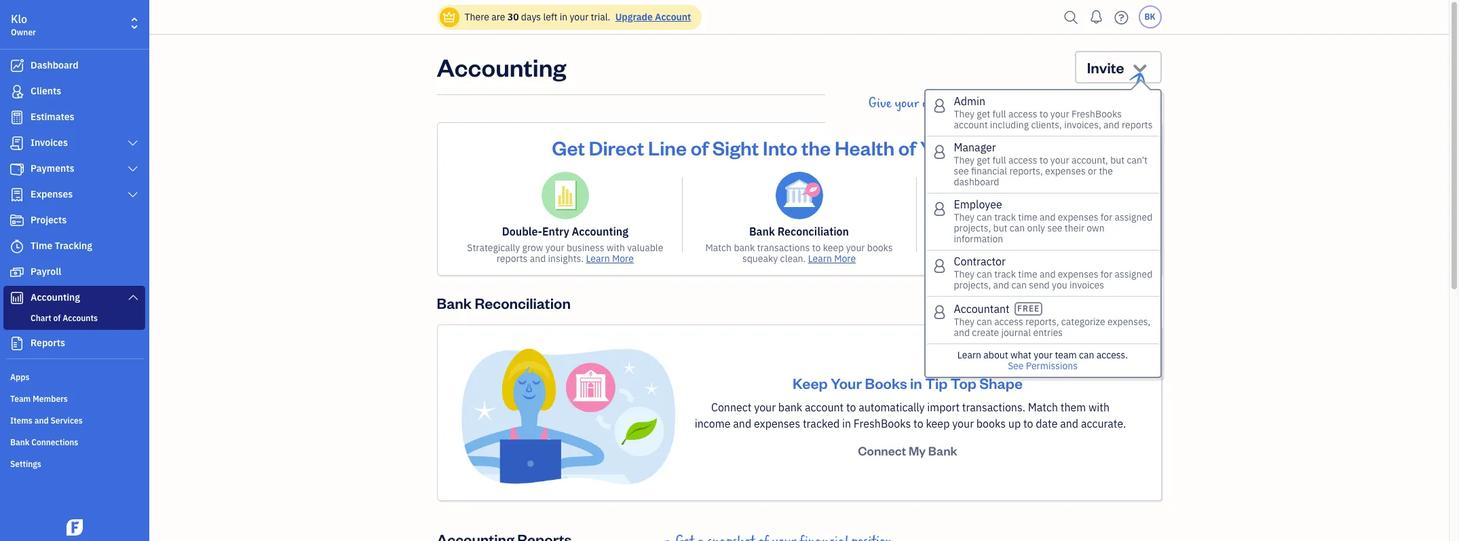 Task type: vqa. For each thing, say whether or not it's contained in the screenshot.


Task type: describe. For each thing, give the bounding box(es) containing it.
30
[[508, 11, 519, 23]]

keep inside connect your bank account to automatically import transactions. match them with income and expenses tracked in freshbooks to keep your books up to date and accurate.
[[926, 417, 950, 430]]

klo owner
[[11, 12, 36, 37]]

admin they get full access to your freshbooks account including clients, invoices, and reports
[[954, 94, 1153, 131]]

keep inside "match bank transactions to keep your books squeaky clean."
[[823, 242, 844, 254]]

main element
[[0, 0, 183, 541]]

projects link
[[3, 208, 145, 233]]

entries
[[1033, 327, 1063, 339]]

transactions.
[[962, 401, 1026, 414]]

payroll link
[[3, 260, 145, 284]]

get for manager
[[977, 154, 991, 166]]

2 horizontal spatial accounting
[[572, 225, 629, 238]]

dashboard
[[31, 59, 78, 71]]

and down edit
[[1040, 268, 1056, 280]]

create
[[934, 242, 962, 254]]

expenses
[[31, 188, 73, 200]]

1 horizontal spatial your
[[920, 134, 962, 160]]

to inside manager they get full access to your account, but can't see financial reports, expenses or the dashboard
[[1040, 154, 1048, 166]]

can inside learn about what your team can access. see permissions
[[1079, 349, 1095, 361]]

permissions
[[1026, 360, 1078, 372]]

time for contractor
[[1018, 268, 1038, 280]]

your inside strategically grow your business with valuable reports and insights.
[[546, 242, 565, 254]]

books inside connect your bank account to automatically import transactions. match them with income and expenses tracked in freshbooks to keep your books up to date and accurate.
[[977, 417, 1006, 430]]

see inside manager they get full access to your account, but can't see financial reports, expenses or the dashboard
[[954, 165, 969, 177]]

and down journal entries and chart of accounts image
[[1017, 225, 1036, 238]]

the inside journal entries and chart of accounts create journal entries and edit accounts in the chart of accounts with
[[1119, 242, 1133, 254]]

can left only
[[1010, 222, 1025, 234]]

date
[[1036, 417, 1058, 430]]

and down the them at the right of page
[[1060, 417, 1079, 430]]

account inside connect your bank account to automatically import transactions. match them with income and expenses tracked in freshbooks to keep your books up to date and accurate.
[[805, 401, 844, 414]]

direct
[[589, 134, 644, 160]]

send
[[1029, 279, 1050, 291]]

services
[[51, 415, 83, 426]]

chart of accounts
[[31, 313, 98, 323]]

into
[[763, 134, 798, 160]]

learn more for double-entry accounting
[[586, 253, 634, 265]]

learn for entry
[[586, 253, 610, 265]]

free they can access reports, categorize expenses, and create journal entries
[[954, 303, 1151, 339]]

client image
[[9, 85, 25, 98]]

bank up transactions
[[749, 225, 775, 238]]

1 vertical spatial entries
[[999, 242, 1029, 254]]

left
[[543, 11, 558, 23]]

your inside "match bank transactions to keep your books squeaky clean."
[[846, 242, 865, 254]]

can't
[[1127, 154, 1148, 166]]

journal entries and chart of accounts image
[[1010, 172, 1057, 219]]

there are 30 days left in your trial. upgrade account
[[465, 11, 691, 23]]

expense image
[[9, 188, 25, 202]]

edit
[[1049, 242, 1066, 254]]

but inside manager they get full access to your account, but can't see financial reports, expenses or the dashboard
[[1111, 154, 1125, 166]]

for for contractor
[[1101, 268, 1113, 280]]

payment image
[[9, 162, 25, 176]]

the inside manager they get full access to your account, but can't see financial reports, expenses or the dashboard
[[1099, 165, 1113, 177]]

dashboard image
[[9, 59, 25, 73]]

invite button
[[1075, 51, 1162, 83]]

team
[[10, 394, 31, 404]]

squeaky
[[743, 253, 778, 265]]

items
[[10, 415, 32, 426]]

reports inside strategically grow your business with valuable reports and insights.
[[497, 253, 528, 265]]

accountant
[[954, 302, 1010, 316]]

connect my bank
[[858, 443, 958, 458]]

apps link
[[3, 367, 145, 387]]

with inside journal entries and chart of accounts create journal entries and edit accounts in the chart of accounts with
[[1016, 253, 1034, 265]]

what
[[1011, 349, 1032, 361]]

get for admin
[[977, 108, 991, 120]]

freshbooks inside connect your bank account to automatically import transactions. match them with income and expenses tracked in freshbooks to keep your books up to date and accurate.
[[854, 417, 911, 430]]

payments
[[31, 162, 74, 174]]

health
[[835, 134, 895, 160]]

manager they get full access to your account, but can't see financial reports, expenses or the dashboard
[[954, 141, 1148, 188]]

contractor
[[954, 255, 1006, 268]]

journal entries and chart of accounts create journal entries and edit accounts in the chart of accounts with
[[934, 225, 1133, 265]]

expenses inside manager they get full access to your account, but can't see financial reports, expenses or the dashboard
[[1045, 165, 1086, 177]]

items and services
[[10, 415, 83, 426]]

estimate image
[[9, 111, 25, 124]]

employee
[[954, 198, 1002, 211]]

books
[[865, 373, 907, 392]]

chevron large down image for payments
[[127, 164, 139, 174]]

projects, for contractor
[[954, 279, 991, 291]]

account inside admin they get full access to your freshbooks account including clients, invoices, and reports
[[954, 119, 988, 131]]

assigned for employee
[[1115, 211, 1153, 223]]

valuable
[[627, 242, 663, 254]]

and left edit
[[1031, 242, 1047, 254]]

can inside 'free they can access reports, categorize expenses, and create journal entries'
[[977, 316, 992, 328]]

automatically
[[859, 401, 925, 414]]

reports link
[[3, 331, 145, 356]]

1 vertical spatial reconciliation
[[475, 293, 571, 312]]

connect for my
[[858, 443, 906, 458]]

0 vertical spatial accounting
[[437, 51, 566, 83]]

to inside "match bank transactions to keep your books squeaky clean."
[[812, 242, 821, 254]]

account
[[655, 11, 691, 23]]

reports, inside 'free they can access reports, categorize expenses, and create journal entries'
[[1026, 316, 1059, 328]]

expenses inside the employee they can track time and expenses for assigned projects, but can only see their own information
[[1058, 211, 1099, 223]]

trial.
[[591, 11, 611, 23]]

to left automatically
[[846, 401, 856, 414]]

bank connections
[[10, 437, 78, 447]]

there
[[465, 11, 489, 23]]

1 vertical spatial your
[[831, 373, 862, 392]]

learn about what your team can access. see permissions
[[958, 349, 1128, 372]]

invoices link
[[3, 131, 145, 155]]

bank inside connect your bank account to automatically import transactions. match them with income and expenses tracked in freshbooks to keep your books up to date and accurate.
[[779, 401, 803, 414]]

and inside strategically grow your business with valuable reports and insights.
[[530, 253, 546, 265]]

0 horizontal spatial bank reconciliation
[[437, 293, 571, 312]]

free
[[1018, 303, 1040, 314]]

to right up
[[1024, 417, 1034, 430]]

they inside 'free they can access reports, categorize expenses, and create journal entries'
[[954, 316, 975, 328]]

items and services link
[[3, 410, 145, 430]]

income
[[695, 417, 731, 430]]

and inside admin they get full access to your freshbooks account including clients, invoices, and reports
[[1104, 119, 1120, 131]]

double-entry accounting image
[[542, 172, 589, 219]]

accounting link
[[3, 286, 145, 310]]

more for bank reconciliation
[[834, 253, 856, 265]]

invoices
[[1070, 279, 1104, 291]]

double-
[[502, 225, 542, 238]]

access.
[[1097, 349, 1128, 361]]

clean.
[[780, 253, 806, 265]]

categorize
[[1062, 316, 1106, 328]]

expenses,
[[1108, 316, 1151, 328]]

accounting inside "link"
[[31, 291, 80, 303]]

upgrade
[[615, 11, 653, 23]]

team
[[1055, 349, 1077, 361]]

get
[[552, 134, 585, 160]]

of up accounts
[[1069, 225, 1079, 238]]

1 horizontal spatial chart
[[938, 253, 961, 265]]

match bank transactions to keep your books squeaky clean.
[[706, 242, 893, 265]]

time tracking
[[31, 240, 92, 252]]

payments link
[[3, 157, 145, 181]]

0 vertical spatial accounts
[[1082, 225, 1128, 238]]

projects
[[31, 214, 67, 226]]

in left tip
[[910, 373, 922, 392]]

0 vertical spatial entries
[[979, 225, 1015, 238]]

time
[[31, 240, 52, 252]]

0 vertical spatial bank reconciliation
[[749, 225, 849, 238]]

reports
[[31, 337, 65, 349]]

they for contractor
[[954, 268, 975, 280]]

are
[[492, 11, 505, 23]]

connections
[[31, 437, 78, 447]]

report image
[[9, 337, 25, 350]]

connect your bank account to automatically import transactions. match them with income and expenses tracked in freshbooks to keep your books up to date and accurate.
[[695, 401, 1126, 430]]

your inside admin they get full access to your freshbooks account including clients, invoices, and reports
[[1051, 108, 1070, 120]]

chevron large down image
[[127, 138, 139, 149]]

with inside connect your bank account to automatically import transactions. match them with income and expenses tracked in freshbooks to keep your books up to date and accurate.
[[1089, 401, 1110, 414]]

crown image
[[442, 10, 457, 24]]

accounts inside main element
[[63, 313, 98, 323]]

more for double-entry accounting
[[612, 253, 634, 265]]

they for admin
[[954, 108, 975, 120]]

estimates
[[31, 111, 74, 123]]

clients
[[31, 85, 61, 97]]

including
[[990, 119, 1029, 131]]

dashboard
[[954, 176, 1000, 188]]

chevrondown image
[[1131, 58, 1150, 77]]

time tracking link
[[3, 234, 145, 259]]

dashboard link
[[3, 54, 145, 78]]

time for employee
[[1018, 211, 1038, 223]]

1 vertical spatial accounts
[[974, 253, 1014, 265]]

access for admin
[[1009, 108, 1038, 120]]

employee they can track time and expenses for assigned projects, but can only see their own information
[[954, 198, 1153, 245]]

chart inside chart of accounts link
[[31, 313, 51, 323]]



Task type: locate. For each thing, give the bounding box(es) containing it.
days
[[521, 11, 541, 23]]

reports up close icon
[[1122, 119, 1153, 131]]

projects, inside the employee they can track time and expenses for assigned projects, but can only see their own information
[[954, 222, 991, 234]]

to right "including"
[[1040, 108, 1048, 120]]

0 horizontal spatial accounting
[[31, 291, 80, 303]]

up
[[1009, 417, 1021, 430]]

owner
[[11, 27, 36, 37]]

1 they from the top
[[954, 108, 975, 120]]

they up dashboard
[[954, 154, 975, 166]]

in right "left"
[[560, 11, 568, 23]]

and inside 'free they can access reports, categorize expenses, and create journal entries'
[[954, 327, 970, 339]]

1 horizontal spatial keep
[[926, 417, 950, 430]]

but down employee
[[993, 222, 1008, 234]]

shape
[[980, 373, 1023, 392]]

0 horizontal spatial reconciliation
[[475, 293, 571, 312]]

0 vertical spatial projects,
[[954, 222, 991, 234]]

they for employee
[[954, 211, 975, 223]]

their
[[1065, 222, 1085, 234]]

2 horizontal spatial chart
[[1039, 225, 1067, 238]]

time inside the contractor they can track time and expenses for assigned projects, and can send you invoices
[[1018, 268, 1038, 280]]

0 vertical spatial reports,
[[1010, 165, 1043, 177]]

journal
[[938, 225, 977, 238], [964, 242, 996, 254]]

1 vertical spatial full
[[993, 154, 1006, 166]]

1 horizontal spatial connect
[[858, 443, 906, 458]]

bank inside "match bank transactions to keep your books squeaky clean."
[[734, 242, 755, 254]]

0 vertical spatial see
[[954, 165, 969, 177]]

0 horizontal spatial bank
[[734, 242, 755, 254]]

entries down employee
[[979, 225, 1015, 238]]

0 vertical spatial chart
[[1039, 225, 1067, 238]]

0 vertical spatial bank
[[734, 242, 755, 254]]

invoice image
[[9, 136, 25, 150]]

1 horizontal spatial with
[[1016, 253, 1034, 265]]

2 chevron large down image from the top
[[127, 189, 139, 200]]

learn more for bank reconciliation
[[808, 253, 856, 265]]

top
[[951, 373, 977, 392]]

match left the squeaky on the right of page
[[706, 242, 732, 254]]

more
[[612, 253, 634, 265], [834, 253, 856, 265]]

0 horizontal spatial account
[[805, 401, 844, 414]]

projects,
[[954, 222, 991, 234], [954, 279, 991, 291]]

learn right the insights.
[[586, 253, 610, 265]]

sight
[[713, 134, 759, 160]]

them
[[1061, 401, 1086, 414]]

1 vertical spatial the
[[1099, 165, 1113, 177]]

more right clean.
[[834, 253, 856, 265]]

bank right my
[[928, 443, 958, 458]]

access up business
[[1009, 108, 1038, 120]]

see inside the employee they can track time and expenses for assigned projects, but can only see their own information
[[1048, 222, 1063, 234]]

0 vertical spatial connect
[[711, 401, 752, 414]]

1 vertical spatial books
[[977, 417, 1006, 430]]

and left the insights.
[[530, 253, 546, 265]]

can right 'team'
[[1079, 349, 1095, 361]]

2 horizontal spatial with
[[1089, 401, 1110, 414]]

for inside the employee they can track time and expenses for assigned projects, but can only see their own information
[[1101, 211, 1113, 223]]

access down free on the bottom of page
[[995, 316, 1024, 328]]

projects, down contractor
[[954, 279, 991, 291]]

but inside the employee they can track time and expenses for assigned projects, but can only see their own information
[[993, 222, 1008, 234]]

1 horizontal spatial bank reconciliation
[[749, 225, 849, 238]]

they inside admin they get full access to your freshbooks account including clients, invoices, and reports
[[954, 108, 975, 120]]

they left journal at the right of page
[[954, 316, 975, 328]]

1 horizontal spatial the
[[1099, 165, 1113, 177]]

1 learn more from the left
[[586, 253, 634, 265]]

time down journal entries and chart of accounts create journal entries and edit accounts in the chart of accounts with
[[1018, 268, 1038, 280]]

they inside the employee they can track time and expenses for assigned projects, but can only see their own information
[[954, 211, 975, 223]]

assigned up expenses,
[[1115, 268, 1153, 280]]

freshbooks inside admin they get full access to your freshbooks account including clients, invoices, and reports
[[1072, 108, 1122, 120]]

0 vertical spatial journal
[[938, 225, 977, 238]]

financial
[[971, 165, 1007, 177]]

1 vertical spatial chart
[[938, 253, 961, 265]]

0 horizontal spatial the
[[802, 134, 831, 160]]

entries
[[979, 225, 1015, 238], [999, 242, 1029, 254]]

1 get from the top
[[977, 108, 991, 120]]

members
[[33, 394, 68, 404]]

0 vertical spatial books
[[867, 242, 893, 254]]

bk button
[[1139, 5, 1162, 29]]

2 full from the top
[[993, 154, 1006, 166]]

2 get from the top
[[977, 154, 991, 166]]

1 vertical spatial bank reconciliation
[[437, 293, 571, 312]]

contractor they can track time and expenses for assigned projects, and can send you invoices
[[954, 255, 1153, 291]]

full inside manager they get full access to your account, but can't see financial reports, expenses or the dashboard
[[993, 154, 1006, 166]]

projects, for employee
[[954, 222, 991, 234]]

they down create
[[954, 268, 975, 280]]

can up the accountant
[[977, 268, 992, 280]]

own
[[1087, 222, 1105, 234]]

1 horizontal spatial but
[[1111, 154, 1125, 166]]

reports down double-
[[497, 253, 528, 265]]

settings link
[[3, 453, 145, 474]]

your
[[570, 11, 589, 23], [1051, 108, 1070, 120], [1051, 154, 1070, 166], [546, 242, 565, 254], [846, 242, 865, 254], [1034, 349, 1053, 361], [754, 401, 776, 414], [953, 417, 974, 430]]

2 horizontal spatial learn
[[958, 349, 982, 361]]

1 horizontal spatial freshbooks
[[1072, 108, 1122, 120]]

and right items
[[34, 415, 49, 426]]

to inside admin they get full access to your freshbooks account including clients, invoices, and reports
[[1040, 108, 1048, 120]]

and left create
[[954, 327, 970, 339]]

0 horizontal spatial keep
[[823, 242, 844, 254]]

0 horizontal spatial freshbooks
[[854, 417, 911, 430]]

connect inside connect your bank account to automatically import transactions. match them with income and expenses tracked in freshbooks to keep your books up to date and accurate.
[[711, 401, 752, 414]]

chevron large down image
[[127, 164, 139, 174], [127, 189, 139, 200], [127, 292, 139, 303]]

1 vertical spatial but
[[993, 222, 1008, 234]]

1 vertical spatial for
[[1101, 268, 1113, 280]]

apps
[[10, 372, 29, 382]]

team members
[[10, 394, 68, 404]]

get up dashboard
[[977, 154, 991, 166]]

0 vertical spatial the
[[802, 134, 831, 160]]

0 vertical spatial full
[[993, 108, 1006, 120]]

and up the accountant
[[993, 279, 1009, 291]]

0 vertical spatial reports
[[1122, 119, 1153, 131]]

1 for from the top
[[1101, 211, 1113, 223]]

1 full from the top
[[993, 108, 1006, 120]]

track left send
[[995, 268, 1016, 280]]

access right 'financial'
[[1009, 154, 1038, 166]]

1 track from the top
[[995, 211, 1016, 223]]

they inside manager they get full access to your account, but can't see financial reports, expenses or the dashboard
[[954, 154, 975, 166]]

2 learn more from the left
[[808, 253, 856, 265]]

1 vertical spatial get
[[977, 154, 991, 166]]

in inside connect your bank account to automatically import transactions. match them with income and expenses tracked in freshbooks to keep your books up to date and accurate.
[[842, 417, 851, 430]]

chart image
[[9, 291, 25, 305]]

see
[[1008, 360, 1024, 372]]

2 vertical spatial chart
[[31, 313, 51, 323]]

1 vertical spatial keep
[[926, 417, 950, 430]]

track inside the contractor they can track time and expenses for assigned projects, and can send you invoices
[[995, 268, 1016, 280]]

0 vertical spatial get
[[977, 108, 991, 120]]

0 vertical spatial match
[[706, 242, 732, 254]]

reports
[[1122, 119, 1153, 131], [497, 253, 528, 265]]

bank reconciliation image
[[776, 172, 823, 219]]

connect up income
[[711, 401, 752, 414]]

they inside the contractor they can track time and expenses for assigned projects, and can send you invoices
[[954, 268, 975, 280]]

full for admin
[[993, 108, 1006, 120]]

1 vertical spatial reports,
[[1026, 316, 1059, 328]]

2 they from the top
[[954, 154, 975, 166]]

chart of accounts link
[[6, 310, 143, 327]]

0 vertical spatial access
[[1009, 108, 1038, 120]]

tip
[[925, 373, 948, 392]]

1 horizontal spatial learn more
[[808, 253, 856, 265]]

bank left transactions
[[734, 242, 755, 254]]

in
[[560, 11, 568, 23], [1109, 242, 1116, 254], [910, 373, 922, 392], [842, 417, 851, 430]]

see down the manager
[[954, 165, 969, 177]]

1 vertical spatial chevron large down image
[[127, 189, 139, 200]]

to right clean.
[[812, 242, 821, 254]]

entries down only
[[999, 242, 1029, 254]]

learn left about
[[958, 349, 982, 361]]

for inside the contractor they can track time and expenses for assigned projects, and can send you invoices
[[1101, 268, 1113, 280]]

chart up the reports
[[31, 313, 51, 323]]

chart
[[1039, 225, 1067, 238], [938, 253, 961, 265], [31, 313, 51, 323]]

assigned inside the employee they can track time and expenses for assigned projects, but can only see their own information
[[1115, 211, 1153, 223]]

clients link
[[3, 79, 145, 104]]

2 horizontal spatial the
[[1119, 242, 1133, 254]]

full right admin
[[993, 108, 1006, 120]]

1 assigned from the top
[[1115, 211, 1153, 223]]

with up send
[[1016, 253, 1034, 265]]

match up date
[[1028, 401, 1058, 414]]

accounts
[[1068, 242, 1106, 254]]

your
[[920, 134, 962, 160], [831, 373, 862, 392]]

of right line
[[691, 134, 709, 160]]

to up my
[[914, 417, 924, 430]]

2 vertical spatial the
[[1119, 242, 1133, 254]]

keep right clean.
[[823, 242, 844, 254]]

1 horizontal spatial see
[[1048, 222, 1063, 234]]

access inside manager they get full access to your account, but can't see financial reports, expenses or the dashboard
[[1009, 154, 1038, 166]]

1 vertical spatial bank
[[779, 401, 803, 414]]

2 time from the top
[[1018, 268, 1038, 280]]

1 horizontal spatial reports
[[1122, 119, 1153, 131]]

2 more from the left
[[834, 253, 856, 265]]

of inside chart of accounts link
[[53, 313, 61, 323]]

access for manager
[[1009, 154, 1038, 166]]

books left create
[[867, 242, 893, 254]]

keep
[[823, 242, 844, 254], [926, 417, 950, 430]]

1 vertical spatial connect
[[858, 443, 906, 458]]

see right only
[[1048, 222, 1063, 234]]

to down clients,
[[1040, 154, 1048, 166]]

1 vertical spatial freshbooks
[[854, 417, 911, 430]]

projects, inside the contractor they can track time and expenses for assigned projects, and can send you invoices
[[954, 279, 991, 291]]

invoices,
[[1064, 119, 1102, 131]]

0 horizontal spatial books
[[867, 242, 893, 254]]

expenses left or
[[1045, 165, 1086, 177]]

assigned inside the contractor they can track time and expenses for assigned projects, and can send you invoices
[[1115, 268, 1153, 280]]

and
[[1104, 119, 1120, 131], [1040, 211, 1056, 223], [1017, 225, 1036, 238], [1031, 242, 1047, 254], [530, 253, 546, 265], [1040, 268, 1056, 280], [993, 279, 1009, 291], [954, 327, 970, 339], [34, 415, 49, 426], [733, 417, 752, 430], [1060, 417, 1079, 430]]

1 horizontal spatial match
[[1028, 401, 1058, 414]]

reconciliation down grow
[[475, 293, 571, 312]]

the right accounts
[[1119, 242, 1133, 254]]

match inside "match bank transactions to keep your books squeaky clean."
[[706, 242, 732, 254]]

access inside 'free they can access reports, categorize expenses, and create journal entries'
[[995, 316, 1024, 328]]

connect your bank account to begin matching your bank transactions image
[[459, 347, 676, 485]]

and right income
[[733, 417, 752, 430]]

accounts up accounts
[[1082, 225, 1128, 238]]

project image
[[9, 214, 25, 227]]

0 vertical spatial freshbooks
[[1072, 108, 1122, 120]]

bank down strategically on the left
[[437, 293, 472, 312]]

0 horizontal spatial learn
[[586, 253, 610, 265]]

see
[[954, 165, 969, 177], [1048, 222, 1063, 234]]

accounting
[[437, 51, 566, 83], [572, 225, 629, 238], [31, 291, 80, 303]]

information
[[954, 233, 1004, 245]]

track
[[995, 211, 1016, 223], [995, 268, 1016, 280]]

business
[[567, 242, 605, 254]]

of right health
[[899, 134, 916, 160]]

assigned right own
[[1115, 211, 1153, 223]]

chevron large down image inside expenses link
[[127, 189, 139, 200]]

0 horizontal spatial accounts
[[63, 313, 98, 323]]

2 assigned from the top
[[1115, 268, 1153, 280]]

journal up create
[[938, 225, 977, 238]]

account up the manager
[[954, 119, 988, 131]]

get
[[977, 108, 991, 120], [977, 154, 991, 166]]

bank inside main element
[[10, 437, 30, 447]]

bank down items
[[10, 437, 30, 447]]

grow
[[522, 242, 543, 254]]

2 track from the top
[[995, 268, 1016, 280]]

money image
[[9, 265, 25, 279]]

bank inside "button"
[[928, 443, 958, 458]]

full inside admin they get full access to your freshbooks account including clients, invoices, and reports
[[993, 108, 1006, 120]]

in inside journal entries and chart of accounts create journal entries and edit accounts in the chart of accounts with
[[1109, 242, 1116, 254]]

1 vertical spatial access
[[1009, 154, 1038, 166]]

only
[[1027, 222, 1045, 234]]

chevron large down image for accounting
[[127, 292, 139, 303]]

notifications image
[[1086, 3, 1108, 31]]

expenses inside connect your bank account to automatically import transactions. match them with income and expenses tracked in freshbooks to keep your books up to date and accurate.
[[754, 417, 800, 430]]

5 they from the top
[[954, 316, 975, 328]]

and right invoices,
[[1104, 119, 1120, 131]]

keep your books in tip top shape
[[793, 373, 1023, 392]]

0 horizontal spatial match
[[706, 242, 732, 254]]

1 projects, from the top
[[954, 222, 991, 234]]

they for manager
[[954, 154, 975, 166]]

1 horizontal spatial accounts
[[974, 253, 1014, 265]]

1 horizontal spatial books
[[977, 417, 1006, 430]]

get inside admin they get full access to your freshbooks account including clients, invoices, and reports
[[977, 108, 991, 120]]

0 horizontal spatial see
[[954, 165, 969, 177]]

line
[[648, 134, 687, 160]]

get up the manager
[[977, 108, 991, 120]]

about
[[984, 349, 1008, 361]]

upgrade account link
[[613, 11, 691, 23]]

learn more right the insights.
[[586, 253, 634, 265]]

learn more right clean.
[[808, 253, 856, 265]]

transactions
[[757, 242, 810, 254]]

0 vertical spatial keep
[[823, 242, 844, 254]]

accounts down information at the right of page
[[974, 253, 1014, 265]]

business
[[966, 134, 1047, 160]]

0 horizontal spatial but
[[993, 222, 1008, 234]]

double-entry accounting
[[502, 225, 629, 238]]

1 vertical spatial see
[[1048, 222, 1063, 234]]

get inside manager they get full access to your account, but can't see financial reports, expenses or the dashboard
[[977, 154, 991, 166]]

your inside manager they get full access to your account, but can't see financial reports, expenses or the dashboard
[[1051, 154, 1070, 166]]

connect left my
[[858, 443, 906, 458]]

match inside connect your bank account to automatically import transactions. match them with income and expenses tracked in freshbooks to keep your books up to date and accurate.
[[1028, 401, 1058, 414]]

search image
[[1061, 7, 1082, 27]]

reports, inside manager they get full access to your account, but can't see financial reports, expenses or the dashboard
[[1010, 165, 1043, 177]]

2 vertical spatial chevron large down image
[[127, 292, 139, 303]]

0 horizontal spatial with
[[607, 242, 625, 254]]

accounting up 'chart of accounts'
[[31, 291, 80, 303]]

reports inside admin they get full access to your freshbooks account including clients, invoices, and reports
[[1122, 119, 1153, 131]]

1 chevron large down image from the top
[[127, 164, 139, 174]]

books inside "match bank transactions to keep your books squeaky clean."
[[867, 242, 893, 254]]

can up information at the right of page
[[977, 211, 992, 223]]

timer image
[[9, 240, 25, 253]]

freshbooks image
[[64, 519, 86, 536]]

time
[[1018, 211, 1038, 223], [1018, 268, 1038, 280]]

and inside main element
[[34, 415, 49, 426]]

0 vertical spatial reconciliation
[[778, 225, 849, 238]]

and inside the employee they can track time and expenses for assigned projects, but can only see their own information
[[1040, 211, 1056, 223]]

learn for reconciliation
[[808, 253, 832, 265]]

1 vertical spatial time
[[1018, 268, 1038, 280]]

expenses link
[[3, 183, 145, 207]]

payroll
[[31, 265, 61, 278]]

1 vertical spatial projects,
[[954, 279, 991, 291]]

can left send
[[1012, 279, 1027, 291]]

1 vertical spatial track
[[995, 268, 1016, 280]]

chevron large down image for expenses
[[127, 189, 139, 200]]

learn inside learn about what your team can access. see permissions
[[958, 349, 982, 361]]

accounting up business
[[572, 225, 629, 238]]

strategically
[[467, 242, 520, 254]]

track inside the employee they can track time and expenses for assigned projects, but can only see their own information
[[995, 211, 1016, 223]]

full up dashboard
[[993, 154, 1006, 166]]

2 projects, from the top
[[954, 279, 991, 291]]

or
[[1088, 165, 1097, 177]]

books
[[867, 242, 893, 254], [977, 417, 1006, 430]]

assigned for contractor
[[1115, 268, 1153, 280]]

expenses up accounts
[[1058, 211, 1099, 223]]

1 vertical spatial match
[[1028, 401, 1058, 414]]

3 they from the top
[[954, 211, 975, 223]]

your inside learn about what your team can access. see permissions
[[1034, 349, 1053, 361]]

more right business
[[612, 253, 634, 265]]

access inside admin they get full access to your freshbooks account including clients, invoices, and reports
[[1009, 108, 1038, 120]]

1 vertical spatial journal
[[964, 242, 996, 254]]

chart down information at the right of page
[[938, 253, 961, 265]]

time inside the employee they can track time and expenses for assigned projects, but can only see their own information
[[1018, 211, 1038, 223]]

track left only
[[995, 211, 1016, 223]]

of right create
[[963, 253, 972, 265]]

for down accounts
[[1101, 268, 1113, 280]]

0 horizontal spatial learn more
[[586, 253, 634, 265]]

books down transactions.
[[977, 417, 1006, 430]]

journal
[[1002, 327, 1031, 339]]

learn right clean.
[[808, 253, 832, 265]]

freshbooks up account,
[[1072, 108, 1122, 120]]

bank reconciliation down strategically on the left
[[437, 293, 571, 312]]

settings
[[10, 459, 41, 469]]

0 horizontal spatial connect
[[711, 401, 752, 414]]

full for manager
[[993, 154, 1006, 166]]

1 horizontal spatial reconciliation
[[778, 225, 849, 238]]

can left journal at the right of page
[[977, 316, 992, 328]]

the right or
[[1099, 165, 1113, 177]]

1 horizontal spatial account
[[954, 119, 988, 131]]

expenses inside the contractor they can track time and expenses for assigned projects, and can send you invoices
[[1058, 268, 1099, 280]]

0 horizontal spatial your
[[831, 373, 862, 392]]

and left "their" in the right of the page
[[1040, 211, 1056, 223]]

with inside strategically grow your business with valuable reports and insights.
[[607, 242, 625, 254]]

connect inside "button"
[[858, 443, 906, 458]]

expenses down accounts
[[1058, 268, 1099, 280]]

projects, down employee
[[954, 222, 991, 234]]

0 horizontal spatial chart
[[31, 313, 51, 323]]

team members link
[[3, 388, 145, 409]]

the right into
[[802, 134, 831, 160]]

get direct line of sight into the health of your business
[[552, 134, 1047, 160]]

0 vertical spatial chevron large down image
[[127, 164, 139, 174]]

connect for your
[[711, 401, 752, 414]]

1 horizontal spatial learn
[[808, 253, 832, 265]]

invite
[[1087, 58, 1125, 77]]

in right tracked
[[842, 417, 851, 430]]

close image
[[1137, 132, 1152, 147]]

track for contractor
[[995, 268, 1016, 280]]

with up accurate.
[[1089, 401, 1110, 414]]

1 vertical spatial reports
[[497, 253, 528, 265]]

1 more from the left
[[612, 253, 634, 265]]

in right accounts
[[1109, 242, 1116, 254]]

track for employee
[[995, 211, 1016, 223]]

1 vertical spatial assigned
[[1115, 268, 1153, 280]]

full
[[993, 108, 1006, 120], [993, 154, 1006, 166]]

1 horizontal spatial more
[[834, 253, 856, 265]]

3 chevron large down image from the top
[[127, 292, 139, 303]]

but
[[1111, 154, 1125, 166], [993, 222, 1008, 234]]

0 vertical spatial your
[[920, 134, 962, 160]]

your up dashboard
[[920, 134, 962, 160]]

0 horizontal spatial more
[[612, 253, 634, 265]]

create
[[972, 327, 999, 339]]

learn
[[586, 253, 610, 265], [808, 253, 832, 265], [958, 349, 982, 361]]

2 vertical spatial access
[[995, 316, 1024, 328]]

tracked
[[803, 417, 840, 430]]

assigned
[[1115, 211, 1153, 223], [1115, 268, 1153, 280]]

reports, down business
[[1010, 165, 1043, 177]]

bank down keep
[[779, 401, 803, 414]]

for for employee
[[1101, 211, 1113, 223]]

journal up contractor
[[964, 242, 996, 254]]

you
[[1052, 279, 1068, 291]]

for right "their" in the right of the page
[[1101, 211, 1113, 223]]

1 time from the top
[[1018, 211, 1038, 223]]

my
[[909, 443, 926, 458]]

of up the reports
[[53, 313, 61, 323]]

2 horizontal spatial accounts
[[1082, 225, 1128, 238]]

connect my bank button
[[846, 437, 970, 464]]

they up the manager
[[954, 108, 975, 120]]

freshbooks
[[1072, 108, 1122, 120], [854, 417, 911, 430]]

accounts down accounting "link"
[[63, 313, 98, 323]]

0 horizontal spatial reports
[[497, 253, 528, 265]]

4 they from the top
[[954, 268, 975, 280]]

2 for from the top
[[1101, 268, 1113, 280]]

go to help image
[[1111, 7, 1133, 27]]

0 vertical spatial but
[[1111, 154, 1125, 166]]



